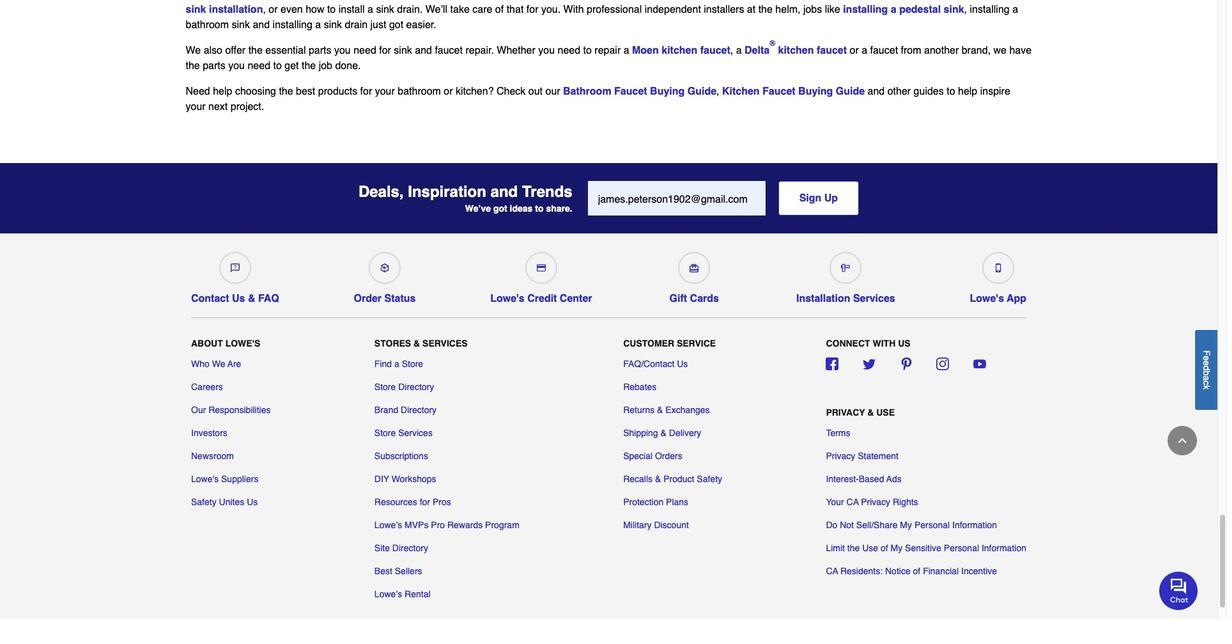 Task type: locate. For each thing, give the bounding box(es) containing it.
your inside and other guides to help inspire your next project.
[[186, 101, 206, 113]]

e up the d
[[1202, 355, 1212, 360]]

faq/contact us link
[[624, 357, 688, 370]]

protection plans
[[624, 497, 689, 507]]

help
[[213, 86, 232, 97], [959, 86, 978, 97]]

& for privacy & use
[[868, 407, 874, 417]]

1 vertical spatial your
[[186, 101, 206, 113]]

0 vertical spatial directory
[[399, 382, 434, 392]]

lowe's inside 'link'
[[375, 520, 402, 530]]

& left faq at left top
[[248, 293, 255, 305]]

do
[[826, 520, 838, 530]]

chevron up image
[[1177, 434, 1189, 447]]

0 vertical spatial information
[[953, 520, 998, 530]]

diy workshops
[[375, 474, 437, 484]]

lowe's down newsroom link
[[191, 474, 219, 484]]

to inside deals, inspiration and trends we've got ideas to share.
[[535, 203, 544, 214]]

, left kitchen on the top right of page
[[717, 86, 720, 97]]

a left pedestal
[[891, 4, 897, 16]]

and inside and other guides to help inspire your next project.
[[868, 86, 885, 97]]

1 horizontal spatial got
[[494, 203, 508, 214]]

2 horizontal spatial us
[[677, 359, 688, 369]]

1 vertical spatial parts
[[203, 60, 226, 72]]

directory for site directory
[[393, 543, 428, 553]]

1 vertical spatial privacy
[[826, 451, 856, 461]]

returns & exchanges
[[624, 405, 710, 415]]

customer
[[624, 338, 675, 348]]

for right that
[[527, 4, 539, 16]]

us right contact
[[232, 293, 245, 305]]

lowe's up site
[[375, 520, 402, 530]]

1 vertical spatial bathroom
[[398, 86, 441, 97]]

kitchen
[[723, 86, 760, 97]]

who
[[191, 359, 210, 369]]

and left other on the top
[[868, 86, 885, 97]]

lowe's mvps pro rewards program
[[375, 520, 520, 530]]

farmhouse
[[973, 0, 1025, 0]]

1 vertical spatial or
[[850, 45, 859, 57]]

1 horizontal spatial buying
[[799, 86, 833, 97]]

military discount link
[[624, 519, 689, 531]]

a inside find a store link
[[395, 359, 400, 369]]

site
[[375, 543, 390, 553]]

0 horizontal spatial you
[[228, 60, 245, 72]]

2 horizontal spatial you
[[539, 45, 555, 57]]

1 vertical spatial directory
[[401, 405, 437, 415]]

for right products
[[360, 86, 372, 97]]

0 vertical spatial personal
[[915, 520, 950, 530]]

0 vertical spatial use
[[877, 407, 895, 417]]

lowe's left the app
[[970, 293, 1005, 305]]

we've
[[465, 203, 491, 214]]

4 faucet from the left
[[871, 45, 899, 57]]

1 vertical spatial ca
[[826, 566, 839, 576]]

1 faucet from the left
[[615, 86, 648, 97]]

installing down "even"
[[273, 19, 313, 31]]

diy workshops link
[[375, 473, 437, 485]]

1 vertical spatial we
[[212, 359, 225, 369]]

of left that
[[496, 4, 504, 16]]

directory inside store directory link
[[399, 382, 434, 392]]

share.
[[546, 203, 573, 214]]

faucet left from
[[871, 45, 899, 57]]

based
[[859, 474, 885, 484]]

to left repair
[[584, 45, 592, 57]]

1 vertical spatial got
[[494, 203, 508, 214]]

a inside or a faucet from another brand, we have the parts you need to get the job done.
[[862, 45, 868, 57]]

returns
[[624, 405, 655, 415]]

parts up job
[[309, 45, 332, 57]]

or a faucet from another brand, we have the parts you need to get the job done.
[[186, 45, 1032, 72]]

and up ideas
[[491, 183, 518, 201]]

2 vertical spatial or
[[444, 86, 453, 97]]

a up the k
[[1202, 375, 1212, 380]]

deals,
[[359, 183, 404, 201]]

who we are link
[[191, 357, 241, 370]]

0 horizontal spatial help
[[213, 86, 232, 97]]

®
[[770, 39, 776, 48]]

of for ca
[[914, 566, 921, 576]]

my down rights
[[901, 520, 913, 530]]

store
[[402, 359, 423, 369], [375, 382, 396, 392], [375, 428, 396, 438]]

, up the brand,
[[965, 4, 968, 16]]

use up 'statement'
[[877, 407, 895, 417]]

use for &
[[877, 407, 895, 417]]

1 vertical spatial us
[[677, 359, 688, 369]]

interest-based ads
[[826, 474, 902, 484]]

got left ideas
[[494, 203, 508, 214]]

sink left installation
[[186, 4, 206, 16]]

lowe's inside "link"
[[491, 293, 525, 305]]

faq/contact
[[624, 359, 675, 369]]

directory down store directory link
[[401, 405, 437, 415]]

, inside we also offer the essential parts you need for sink and faucet repair. whether you need to repair a moen kitchen faucet , a delta ® kitchen faucet
[[731, 45, 734, 57]]

got
[[389, 19, 404, 31], [494, 203, 508, 214]]

pickup image
[[380, 264, 389, 273]]

have
[[1010, 45, 1032, 57]]

0 vertical spatial us
[[232, 293, 245, 305]]

0 vertical spatial services
[[854, 293, 896, 305]]

safety right product on the right
[[697, 474, 723, 484]]

1 horizontal spatial ca
[[847, 497, 859, 507]]

lowe's app
[[970, 293, 1027, 305]]

privacy statement link
[[826, 449, 899, 462]]

directory inside brand directory link
[[401, 405, 437, 415]]

0 horizontal spatial guide
[[688, 86, 717, 97]]

we left are at the left bottom of the page
[[212, 359, 225, 369]]

1 horizontal spatial us
[[247, 497, 258, 507]]

faucet down or a faucet from another brand, we have the parts you need to get the job done.
[[615, 86, 648, 97]]

services for store services
[[399, 428, 433, 438]]

of right notice
[[914, 566, 921, 576]]

1 vertical spatial safety
[[191, 497, 217, 507]]

1 horizontal spatial we
[[212, 359, 225, 369]]

center
[[560, 293, 593, 305]]

installation services
[[797, 293, 896, 305]]

guide left other on the top
[[836, 86, 865, 97]]

2 vertical spatial store
[[375, 428, 396, 438]]

to right ideas
[[535, 203, 544, 214]]

faucet left delta
[[701, 45, 731, 57]]

1 vertical spatial store
[[375, 382, 396, 392]]

store up 'brand' at the left bottom
[[375, 382, 396, 392]]

do not sell/share my personal information
[[826, 520, 998, 530]]

use
[[877, 407, 895, 417], [863, 543, 879, 553]]

project.
[[231, 101, 264, 113]]

0 horizontal spatial we
[[186, 45, 201, 57]]

and other guides to help inspire your next project.
[[186, 86, 1011, 113]]

1 horizontal spatial safety
[[697, 474, 723, 484]]

sign up
[[800, 193, 838, 204]]

0 vertical spatial we
[[186, 45, 201, 57]]

& left 'delivery'
[[661, 428, 667, 438]]

careers
[[191, 382, 223, 392]]

to right how
[[327, 4, 336, 16]]

1 vertical spatial use
[[863, 543, 879, 553]]

need up done.
[[354, 45, 377, 57]]

bathroom left the kitchen?
[[398, 86, 441, 97]]

or
[[269, 4, 278, 16], [850, 45, 859, 57], [444, 86, 453, 97]]

lowe's app link
[[970, 247, 1027, 305]]

1 horizontal spatial parts
[[309, 45, 332, 57]]

inspiration
[[408, 183, 487, 201]]

personal up limit the use of my sensitive personal information
[[915, 520, 950, 530]]

do not sell/share my personal information link
[[826, 519, 998, 531]]

faucet right kitchen on the top right of page
[[763, 86, 796, 97]]

whether
[[497, 45, 536, 57]]

to right "guides"
[[947, 86, 956, 97]]

0 horizontal spatial your
[[186, 101, 206, 113]]

for
[[527, 4, 539, 16], [379, 45, 391, 57], [360, 86, 372, 97], [420, 497, 430, 507]]

0 horizontal spatial us
[[232, 293, 245, 305]]

of for limit
[[881, 543, 889, 553]]

directory for brand directory
[[401, 405, 437, 415]]

sell/share
[[857, 520, 898, 530]]

lowe's
[[375, 520, 402, 530], [375, 589, 402, 599]]

0 horizontal spatial ca
[[826, 566, 839, 576]]

dimensions image
[[842, 264, 851, 273]]

0 horizontal spatial faucet
[[615, 86, 648, 97]]

sensitive
[[906, 543, 942, 553]]

2 vertical spatial directory
[[393, 543, 428, 553]]

0 horizontal spatial of
[[496, 4, 504, 16]]

notice
[[886, 566, 911, 576]]

& right returns
[[657, 405, 663, 415]]

lowe's for lowe's mvps pro rewards program
[[375, 520, 402, 530]]

ca down the limit
[[826, 566, 839, 576]]

, left delta
[[731, 45, 734, 57]]

sign up form
[[588, 181, 860, 216]]

1 vertical spatial of
[[881, 543, 889, 553]]

0 vertical spatial got
[[389, 19, 404, 31]]

0 vertical spatial of
[[496, 4, 504, 16]]

lowe's up are at the left bottom of the page
[[226, 338, 260, 348]]

1 horizontal spatial of
[[881, 543, 889, 553]]

we
[[186, 45, 201, 57], [212, 359, 225, 369]]

kitchen right moen
[[662, 45, 698, 57]]

privacy up interest-
[[826, 451, 856, 461]]

2 horizontal spatial installing
[[970, 4, 1010, 16]]

special
[[624, 451, 653, 461]]

1 horizontal spatial need
[[354, 45, 377, 57]]

safety left unites
[[191, 497, 217, 507]]

store down 'brand' at the left bottom
[[375, 428, 396, 438]]

your ca privacy rights link
[[826, 496, 919, 508]]

to
[[327, 4, 336, 16], [584, 45, 592, 57], [273, 60, 282, 72], [947, 86, 956, 97], [535, 203, 544, 214]]

0 vertical spatial parts
[[309, 45, 332, 57]]

farmhouse sink installation
[[186, 0, 1025, 16]]

0 horizontal spatial need
[[248, 60, 271, 72]]

the right offer
[[249, 45, 263, 57]]

deals, inspiration and trends we've got ideas to share.
[[359, 183, 573, 214]]

2 faucet from the left
[[701, 45, 731, 57]]

services down brand directory link
[[399, 428, 433, 438]]

military
[[624, 520, 652, 530]]

0 horizontal spatial got
[[389, 19, 404, 31]]

chat invite button image
[[1160, 571, 1199, 610]]

lowe's credit center link
[[491, 247, 593, 305]]

kitchen
[[662, 45, 698, 57], [779, 45, 814, 57]]

your ca privacy rights
[[826, 497, 919, 507]]

special orders link
[[624, 449, 683, 462]]

2 faucet from the left
[[763, 86, 796, 97]]

information
[[953, 520, 998, 530], [982, 543, 1027, 553]]

ca right your
[[847, 497, 859, 507]]

you right whether
[[539, 45, 555, 57]]

0 horizontal spatial parts
[[203, 60, 226, 72]]

you inside or a faucet from another brand, we have the parts you need to get the job done.
[[228, 60, 245, 72]]

1 horizontal spatial faucet
[[763, 86, 796, 97]]

to left get
[[273, 60, 282, 72]]

1 help from the left
[[213, 86, 232, 97]]

0 vertical spatial lowe's
[[375, 520, 402, 530]]

& for stores & services
[[414, 338, 420, 348]]

faucet down like
[[817, 45, 847, 57]]

2 guide from the left
[[836, 86, 865, 97]]

lowe's for lowe's rental
[[375, 589, 402, 599]]

& up 'statement'
[[868, 407, 874, 417]]

check
[[497, 86, 526, 97]]

help inside and other guides to help inspire your next project.
[[959, 86, 978, 97]]

newsroom link
[[191, 449, 234, 462]]

or left from
[[850, 45, 859, 57]]

and inside deals, inspiration and trends we've got ideas to share.
[[491, 183, 518, 201]]

a right repair
[[624, 45, 630, 57]]

1 horizontal spatial help
[[959, 86, 978, 97]]

essential
[[266, 45, 306, 57]]

2 vertical spatial services
[[399, 428, 433, 438]]

interest-based ads link
[[826, 473, 902, 485]]

1 vertical spatial my
[[891, 543, 903, 553]]

services up find a store link
[[423, 338, 468, 348]]

sink inside "farmhouse sink installation"
[[186, 4, 206, 16]]

f e e d b a c k
[[1202, 350, 1212, 389]]

0 vertical spatial your
[[375, 86, 395, 97]]

0 vertical spatial privacy
[[826, 407, 866, 417]]

2 horizontal spatial or
[[850, 45, 859, 57]]

1 vertical spatial personal
[[944, 543, 980, 553]]

2 vertical spatial of
[[914, 566, 921, 576]]

best
[[296, 86, 315, 97]]

e
[[1202, 355, 1212, 360], [1202, 360, 1212, 365]]

installing right like
[[844, 4, 888, 16]]

or left "even"
[[269, 4, 278, 16]]

& right recalls
[[655, 474, 661, 484]]

or left the kitchen?
[[444, 86, 453, 97]]

1 horizontal spatial guide
[[836, 86, 865, 97]]

facebook image
[[826, 357, 839, 370]]

use for the
[[863, 543, 879, 553]]

my up notice
[[891, 543, 903, 553]]

1 horizontal spatial your
[[375, 86, 395, 97]]

0 vertical spatial bathroom
[[186, 19, 229, 31]]

installing down farmhouse
[[970, 4, 1010, 16]]

scroll to top element
[[1168, 426, 1198, 455]]

1 vertical spatial lowe's
[[375, 589, 402, 599]]

f
[[1202, 350, 1212, 355]]

guide left kitchen on the top right of page
[[688, 86, 717, 97]]

responsibilities
[[209, 405, 271, 415]]

& for returns & exchanges
[[657, 405, 663, 415]]

2 vertical spatial privacy
[[861, 497, 891, 507]]

privacy up sell/share
[[861, 497, 891, 507]]

you down offer
[[228, 60, 245, 72]]

sink down the easier.
[[394, 45, 412, 57]]

careers link
[[191, 380, 223, 393]]

help up the next
[[213, 86, 232, 97]]

need up choosing
[[248, 60, 271, 72]]

1 horizontal spatial installing
[[844, 4, 888, 16]]

0 horizontal spatial or
[[269, 4, 278, 16]]

1 lowe's from the top
[[375, 520, 402, 530]]

resources for pros link
[[375, 496, 451, 508]]

bathroom inside , installing a bathroom sink and installing a sink drain just got easier.
[[186, 19, 229, 31]]

us right unites
[[247, 497, 258, 507]]

directory
[[399, 382, 434, 392], [401, 405, 437, 415], [393, 543, 428, 553]]

a right the "find"
[[395, 359, 400, 369]]

0 vertical spatial my
[[901, 520, 913, 530]]

1 faucet from the left
[[435, 45, 463, 57]]

need left repair
[[558, 45, 581, 57]]

lowe's left credit
[[491, 293, 525, 305]]

lowe's rental
[[375, 589, 431, 599]]

0 horizontal spatial bathroom
[[186, 19, 229, 31]]

stores
[[375, 338, 411, 348]]

0 vertical spatial safety
[[697, 474, 723, 484]]

sellers
[[395, 566, 422, 576]]

1 horizontal spatial bathroom
[[398, 86, 441, 97]]

privacy
[[826, 407, 866, 417], [826, 451, 856, 461], [861, 497, 891, 507]]

store services link
[[375, 426, 433, 439]]

bathroom up also
[[186, 19, 229, 31]]

1 horizontal spatial kitchen
[[779, 45, 814, 57]]

2 help from the left
[[959, 86, 978, 97]]

services up connect with us at the bottom right
[[854, 293, 896, 305]]

faucet left repair.
[[435, 45, 463, 57]]

parts
[[309, 45, 332, 57], [203, 60, 226, 72]]

moen
[[632, 45, 659, 57]]

1 kitchen from the left
[[662, 45, 698, 57]]

your right products
[[375, 86, 395, 97]]

installing a pedestal sink link
[[844, 4, 965, 16]]

for down just
[[379, 45, 391, 57]]

& right stores
[[414, 338, 420, 348]]

you up done.
[[334, 45, 351, 57]]

directory inside site directory link
[[393, 543, 428, 553]]

directory up the sellers
[[393, 543, 428, 553]]

1 vertical spatial information
[[982, 543, 1027, 553]]

2 e from the top
[[1202, 360, 1212, 365]]

repair.
[[466, 45, 494, 57]]

unites
[[219, 497, 244, 507]]

we left also
[[186, 45, 201, 57]]

lowe's down best
[[375, 589, 402, 599]]

products
[[318, 86, 358, 97]]

parts down also
[[203, 60, 226, 72]]

0 horizontal spatial buying
[[650, 86, 685, 97]]

kitchen right ®
[[779, 45, 814, 57]]

help left inspire
[[959, 86, 978, 97]]

0 horizontal spatial kitchen
[[662, 45, 698, 57]]

2 horizontal spatial of
[[914, 566, 921, 576]]

pinterest image
[[900, 357, 913, 370]]

information inside limit the use of my sensitive personal information link
[[982, 543, 1027, 553]]

recalls & product safety link
[[624, 473, 723, 485]]

0 vertical spatial ca
[[847, 497, 859, 507]]

directory up brand directory link
[[399, 382, 434, 392]]

installation services link
[[797, 247, 896, 305]]

2 lowe's from the top
[[375, 589, 402, 599]]



Task type: vqa. For each thing, say whether or not it's contained in the screenshot.
Our Responsibilities
yes



Task type: describe. For each thing, give the bounding box(es) containing it.
and inside we also offer the essential parts you need for sink and faucet repair. whether you need to repair a moen kitchen faucet , a delta ® kitchen faucet
[[415, 45, 432, 57]]

investors
[[191, 428, 228, 438]]

2 kitchen from the left
[[779, 45, 814, 57]]

0 vertical spatial or
[[269, 4, 278, 16]]

parts inside or a faucet from another brand, we have the parts you need to get the job done.
[[203, 60, 226, 72]]

subscriptions
[[375, 451, 428, 461]]

for inside we also offer the essential parts you need for sink and faucet repair. whether you need to repair a moen kitchen faucet , a delta ® kitchen faucet
[[379, 45, 391, 57]]

a inside f e e d b a c k "button"
[[1202, 375, 1212, 380]]

for left the pros
[[420, 497, 430, 507]]

1 vertical spatial services
[[423, 338, 468, 348]]

protection
[[624, 497, 664, 507]]

got inside deals, inspiration and trends we've got ideas to share.
[[494, 203, 508, 214]]

choosing
[[235, 86, 276, 97]]

safety unites us link
[[191, 496, 258, 508]]

sink right pedestal
[[944, 4, 965, 16]]

gift
[[670, 293, 688, 305]]

1 guide from the left
[[688, 86, 717, 97]]

k
[[1202, 385, 1212, 389]]

ca inside your ca privacy rights link
[[847, 497, 859, 507]]

suppliers
[[221, 474, 259, 484]]

a down how
[[315, 19, 321, 31]]

returns & exchanges link
[[624, 403, 710, 416]]

store directory
[[375, 382, 434, 392]]

3 faucet from the left
[[817, 45, 847, 57]]

us for faq/contact
[[677, 359, 688, 369]]

trends
[[522, 183, 573, 201]]

order status link
[[354, 247, 416, 305]]

2 buying from the left
[[799, 86, 833, 97]]

instagram image
[[937, 357, 950, 370]]

about
[[191, 338, 223, 348]]

0 vertical spatial store
[[402, 359, 423, 369]]

lowe's for lowe's credit center
[[491, 293, 525, 305]]

done.
[[335, 60, 361, 72]]

directory for store directory
[[399, 382, 434, 392]]

diy
[[375, 474, 389, 484]]

a down farmhouse
[[1013, 4, 1019, 16]]

2 vertical spatial us
[[247, 497, 258, 507]]

1 horizontal spatial you
[[334, 45, 351, 57]]

us for contact
[[232, 293, 245, 305]]

connect with us
[[826, 338, 911, 348]]

delivery
[[669, 428, 702, 438]]

best sellers link
[[375, 565, 422, 577]]

residents:
[[841, 566, 883, 576]]

1 horizontal spatial or
[[444, 86, 453, 97]]

to inside or a faucet from another brand, we have the parts you need to get the job done.
[[273, 60, 282, 72]]

resources
[[375, 497, 417, 507]]

financial
[[923, 566, 959, 576]]

lowe's mvps pro rewards program link
[[375, 519, 520, 531]]

job
[[319, 60, 333, 72]]

lowe's credit center
[[491, 293, 593, 305]]

installers
[[704, 4, 745, 16]]

subscriptions link
[[375, 449, 428, 462]]

even
[[281, 4, 303, 16]]

mobile image
[[994, 264, 1003, 273]]

protection plans link
[[624, 496, 689, 508]]

twitter image
[[863, 357, 876, 370]]

find a store
[[375, 359, 423, 369]]

lowe's for lowe's app
[[970, 293, 1005, 305]]

out
[[529, 86, 543, 97]]

sink left drain
[[324, 19, 342, 31]]

& for shipping & delivery
[[661, 428, 667, 438]]

Email Address email field
[[588, 181, 766, 216]]

the up need on the top left of page
[[186, 60, 200, 72]]

the right at
[[759, 4, 773, 16]]

1 buying from the left
[[650, 86, 685, 97]]

information inside do not sell/share my personal information link
[[953, 520, 998, 530]]

to inside we also offer the essential parts you need for sink and faucet repair. whether you need to repair a moen kitchen faucet , a delta ® kitchen faucet
[[584, 45, 592, 57]]

c
[[1202, 380, 1212, 385]]

parts inside we also offer the essential parts you need for sink and faucet repair. whether you need to repair a moen kitchen faucet , a delta ® kitchen faucet
[[309, 45, 332, 57]]

, or even how to install a sink drain. we'll take care of that for you. with professional independent installers at the helm, jobs like installing a pedestal sink
[[263, 4, 965, 16]]

sink inside we also offer the essential parts you need for sink and faucet repair. whether you need to repair a moen kitchen faucet , a delta ® kitchen faucet
[[394, 45, 412, 57]]

safety unites us
[[191, 497, 258, 507]]

got inside , installing a bathroom sink and installing a sink drain just got easier.
[[389, 19, 404, 31]]

incentive
[[962, 566, 998, 576]]

sink down installation
[[232, 19, 250, 31]]

from
[[901, 45, 922, 57]]

the left the best
[[279, 86, 293, 97]]

and inside , installing a bathroom sink and installing a sink drain just got easier.
[[253, 19, 270, 31]]

up
[[825, 193, 838, 204]]

lowe's rental link
[[375, 588, 431, 600]]

with
[[564, 4, 584, 16]]

take
[[451, 4, 470, 16]]

limit
[[826, 543, 845, 553]]

we inside we also offer the essential parts you need for sink and faucet repair. whether you need to repair a moen kitchen faucet , a delta ® kitchen faucet
[[186, 45, 201, 57]]

, inside , installing a bathroom sink and installing a sink drain just got easier.
[[965, 4, 968, 16]]

services for installation services
[[854, 293, 896, 305]]

orders
[[655, 451, 683, 461]]

exchanges
[[666, 405, 710, 415]]

0 horizontal spatial safety
[[191, 497, 217, 507]]

investors link
[[191, 426, 228, 439]]

product
[[664, 474, 695, 484]]

shipping & delivery
[[624, 428, 702, 438]]

customer care image
[[231, 264, 240, 273]]

our responsibilities
[[191, 405, 271, 415]]

contact
[[191, 293, 229, 305]]

newsroom
[[191, 451, 234, 461]]

app
[[1007, 293, 1027, 305]]

easier.
[[406, 19, 437, 31]]

pedestal
[[900, 4, 941, 16]]

gift card image
[[690, 264, 699, 273]]

you.
[[542, 4, 561, 16]]

guides
[[914, 86, 944, 97]]

1 e from the top
[[1202, 355, 1212, 360]]

store for directory
[[375, 382, 396, 392]]

ca inside ca residents: notice of financial incentive link
[[826, 566, 839, 576]]

at
[[747, 4, 756, 16]]

our
[[546, 86, 561, 97]]

need inside or a faucet from another brand, we have the parts you need to get the job done.
[[248, 60, 271, 72]]

resources for pros
[[375, 497, 451, 507]]

0 horizontal spatial installing
[[273, 19, 313, 31]]

sign
[[800, 193, 822, 204]]

bathroom faucet buying guide link
[[563, 86, 717, 97]]

other
[[888, 86, 911, 97]]

like
[[825, 4, 841, 16]]

lowe's for lowe's suppliers
[[191, 474, 219, 484]]

find a store link
[[375, 357, 423, 370]]

the right the limit
[[848, 543, 860, 553]]

b
[[1202, 370, 1212, 375]]

credit card image
[[537, 264, 546, 273]]

brand
[[375, 405, 399, 415]]

us
[[899, 338, 911, 348]]

sink up just
[[376, 4, 394, 16]]

store for services
[[375, 428, 396, 438]]

need help choosing the best products for your bathroom or kitchen? check out our bathroom faucet buying guide , kitchen faucet buying guide
[[186, 86, 865, 97]]

& for recalls & product safety
[[655, 474, 661, 484]]

faq
[[258, 293, 279, 305]]

military discount
[[624, 520, 689, 530]]

, left "even"
[[263, 4, 266, 16]]

jobs
[[804, 4, 823, 16]]

about lowe's
[[191, 338, 260, 348]]

limit the use of my sensitive personal information
[[826, 543, 1027, 553]]

best sellers
[[375, 566, 422, 576]]

2 horizontal spatial need
[[558, 45, 581, 57]]

repair
[[595, 45, 621, 57]]

the left job
[[302, 60, 316, 72]]

our
[[191, 405, 206, 415]]

or inside or a faucet from another brand, we have the parts you need to get the job done.
[[850, 45, 859, 57]]

privacy for privacy statement
[[826, 451, 856, 461]]

program
[[485, 520, 520, 530]]

stores & services
[[375, 338, 468, 348]]

drain
[[345, 19, 368, 31]]

the inside we also offer the essential parts you need for sink and faucet repair. whether you need to repair a moen kitchen faucet , a delta ® kitchen faucet
[[249, 45, 263, 57]]

rental
[[405, 589, 431, 599]]

privacy for privacy & use
[[826, 407, 866, 417]]

to inside and other guides to help inspire your next project.
[[947, 86, 956, 97]]

faucet inside or a faucet from another brand, we have the parts you need to get the job done.
[[871, 45, 899, 57]]

, installing a bathroom sink and installing a sink drain just got easier.
[[186, 4, 1019, 31]]

moen kitchen faucet link
[[632, 45, 731, 57]]

youtube image
[[974, 357, 987, 370]]

a left delta
[[736, 45, 742, 57]]

a up just
[[368, 4, 373, 16]]

offer
[[225, 45, 246, 57]]

brand directory link
[[375, 403, 437, 416]]

special orders
[[624, 451, 683, 461]]

privacy statement
[[826, 451, 899, 461]]



